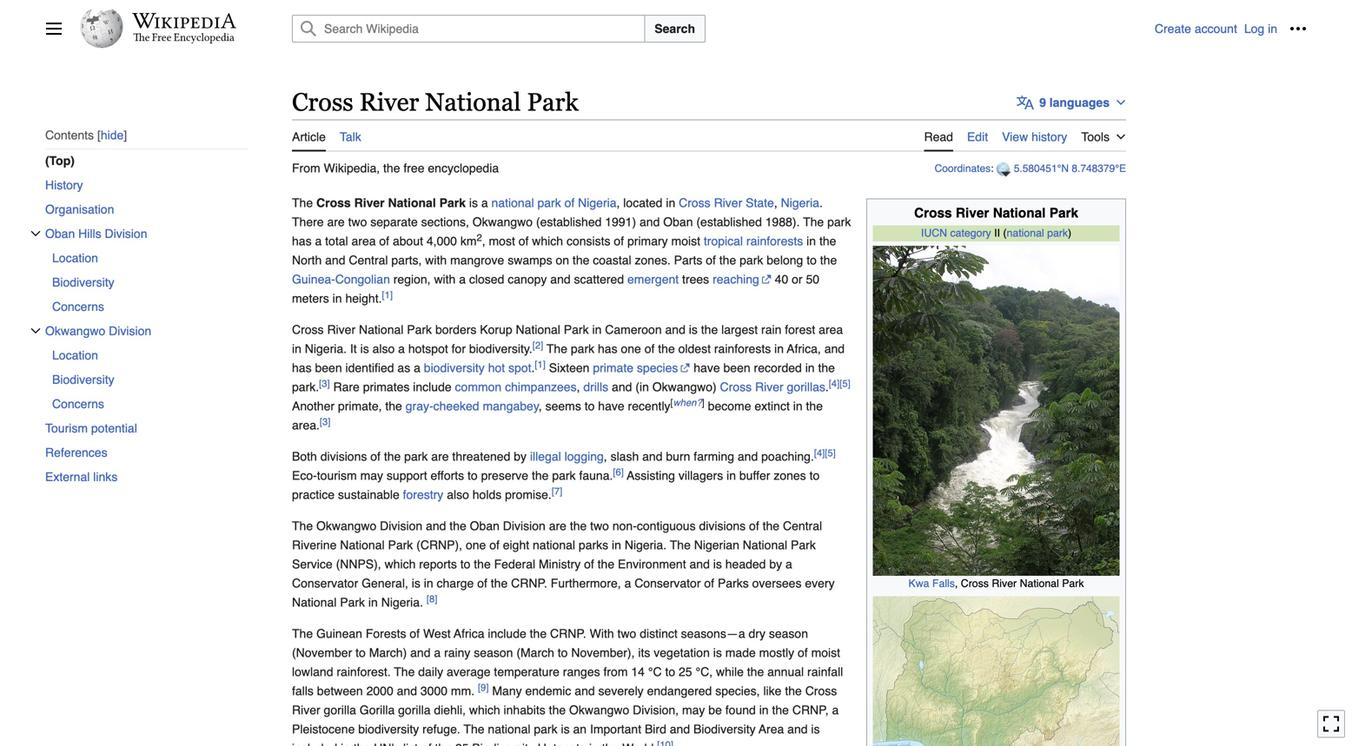 Task type: vqa. For each thing, say whether or not it's contained in the screenshot.
the topmost the '[5]'
yes



Task type: locate. For each thing, give the bounding box(es) containing it.
2 vertical spatial are
[[549, 519, 567, 533]]

one down cameroon
[[621, 342, 641, 356]]

the left free
[[383, 161, 400, 175]]

canopy
[[508, 273, 547, 286]]

0 horizontal spatial 25
[[455, 742, 469, 747]]

a up as
[[398, 342, 405, 356]]

[1] inside biodiversity hot spot . [1] sixteen primate species
[[535, 359, 546, 370]]

gorilla
[[324, 704, 356, 718], [398, 704, 431, 718]]

of inside 'both divisions of the park are threatened by illegal logging , slash and burn farming and poaching. [4] [5]'
[[371, 450, 381, 464]]

tropical rainforests link
[[704, 234, 803, 248]]

1 vertical spatial 25
[[455, 742, 469, 747]]

recorded
[[754, 361, 802, 375]]

and up daily
[[410, 646, 431, 660]]

[5] right gorillas
[[840, 378, 851, 389]]

2 biodiversity link from the top
[[52, 368, 249, 392]]

0 horizontal spatial .
[[532, 361, 535, 375]]

1 vertical spatial [5]
[[825, 448, 836, 459]]

the inside the park has one of the oldest rainforests in africa, and has been identified as a
[[547, 342, 568, 356]]

0 vertical spatial [3]
[[319, 378, 330, 389]]

1 horizontal spatial [4]
[[829, 378, 840, 389]]

okwangwo
[[473, 215, 533, 229], [45, 324, 105, 338], [316, 519, 377, 533], [569, 704, 630, 718]]

1 horizontal spatial which
[[469, 704, 500, 718]]

0 vertical spatial by
[[514, 450, 527, 464]]

(november
[[292, 646, 352, 660]]

]
[[702, 398, 705, 408]]

category
[[950, 227, 992, 240]]

one inside the park has one of the oldest rainforests in africa, and has been identified as a
[[621, 342, 641, 356]]

borders
[[435, 323, 477, 337]]

in inside become extinct in the area.
[[793, 399, 803, 413]]

1 vertical spatial [3]
[[320, 417, 331, 428]]

1 vertical spatial one
[[466, 539, 486, 552]]

crnp. left with
[[550, 627, 587, 641]]

cross up tropical
[[679, 196, 711, 210]]

falls
[[933, 578, 955, 590]]

1 horizontal spatial one
[[621, 342, 641, 356]]

2 horizontal spatial are
[[549, 519, 567, 533]]

the up the (march
[[530, 627, 547, 641]]

park up sixteen
[[571, 342, 595, 356]]

1 vertical spatial rainforests
[[714, 342, 771, 356]]

biodiversity down for
[[424, 361, 485, 375]]

the up 'species'
[[658, 342, 675, 356]]

of up annual
[[798, 646, 808, 660]]

and right africa,
[[825, 342, 845, 356]]

0 horizontal spatial (established
[[536, 215, 602, 229]]

0 vertical spatial [5]
[[840, 378, 851, 389]]

. inside biodiversity hot spot . [1] sixteen primate species
[[532, 361, 535, 375]]

okwangwo right x small image on the left of the page
[[45, 324, 105, 338]]

language progressive image
[[1017, 94, 1034, 111]]

closed
[[469, 273, 504, 286]]

area inside the . there are two separate sections, okwangwo (established 1991) and oban (established 1988). the park has a total area of about 4,000 km
[[352, 234, 376, 248]]

show location on an interactive map image
[[997, 162, 1014, 177]]

0 vertical spatial biodiversity link
[[52, 270, 249, 295]]

concerns for oban
[[52, 300, 104, 314]]

are inside the . there are two separate sections, okwangwo (established 1991) and oban (established 1988). the park has a total area of about 4,000 km
[[327, 215, 345, 229]]

with
[[425, 253, 447, 267], [434, 273, 456, 286]]

moist up rainfall
[[811, 646, 841, 660]]

[4]
[[829, 378, 840, 389], [814, 448, 825, 459]]

biodiversity inside biodiversity hot spot . [1] sixteen primate species
[[424, 361, 485, 375]]

river inside [3] rare primates include common chimpanzees , drills and (in okwangwo) cross river gorillas . [4] [5]
[[755, 380, 784, 394]]

[4] link
[[829, 378, 840, 389], [814, 448, 825, 459]]

to up the "50"
[[807, 253, 817, 267]]

1 vertical spatial biodiversity
[[358, 723, 419, 737]]

0 vertical spatial biodiversity
[[424, 361, 485, 375]]

okwangwo up important
[[569, 704, 630, 718]]

location link down okwangwo division
[[52, 343, 249, 368]]

by up oversees
[[770, 558, 782, 572]]

0 vertical spatial have
[[694, 361, 720, 375]]

the down march)
[[394, 665, 415, 679]]

1 concerns link from the top
[[52, 295, 249, 319]]

area right forest
[[819, 323, 843, 337]]

consists
[[567, 234, 611, 248]]

0 vertical spatial has
[[292, 234, 312, 248]]

two right with
[[618, 627, 637, 641]]

0 vertical spatial concerns
[[52, 300, 104, 314]]

concerns link up potential
[[52, 392, 249, 416]]

cross up the article link
[[292, 88, 354, 117]]

rainforests
[[747, 234, 803, 248], [714, 342, 771, 356]]

0 horizontal spatial area
[[352, 234, 376, 248]]

lowland
[[292, 665, 333, 679]]

are up efforts
[[431, 450, 449, 464]]

by inside 'both divisions of the park are threatened by illegal logging , slash and burn farming and poaching. [4] [5]'
[[514, 450, 527, 464]]

season down 'africa'
[[474, 646, 513, 660]]

un's
[[374, 742, 400, 747]]

of right charge
[[477, 577, 488, 591]]

2 horizontal spatial oban
[[663, 215, 693, 229]]

1 vertical spatial has
[[598, 342, 618, 356]]

river inside the cross river national park borders korup national park in cameroon and is the largest rain forest area in nigeria. it is also a hotspot for biodiversity.
[[327, 323, 356, 337]]

the up riverine
[[292, 519, 313, 533]]

0 vertical spatial divisions
[[320, 450, 367, 464]]

0 vertical spatial [3] link
[[319, 378, 330, 389]]

cross
[[292, 88, 354, 117], [316, 196, 351, 210], [679, 196, 711, 210], [914, 205, 952, 221], [292, 323, 324, 337], [720, 380, 752, 394], [961, 578, 989, 590], [806, 685, 837, 698]]

to right °c
[[665, 665, 676, 679]]

of
[[565, 196, 575, 210], [379, 234, 389, 248], [519, 234, 529, 248], [614, 234, 624, 248], [706, 253, 716, 267], [645, 342, 655, 356], [371, 450, 381, 464], [749, 519, 759, 533], [490, 539, 500, 552], [584, 558, 594, 572], [477, 577, 488, 591], [704, 577, 715, 591], [410, 627, 420, 641], [798, 646, 808, 660], [422, 742, 432, 747]]

in left buffer
[[727, 469, 736, 483]]

2 [3] from the top
[[320, 417, 331, 428]]

0 vertical spatial [4]
[[829, 378, 840, 389]]

and inside the cross river national park borders korup national park in cameroon and is the largest rain forest area in nigeria. it is also a hotspot for biodiversity.
[[665, 323, 686, 337]]

2 conservator from the left
[[635, 577, 701, 591]]

1 vertical spatial concerns
[[52, 397, 104, 411]]

1 biodiversity link from the top
[[52, 270, 249, 295]]

national right 'ii'
[[1007, 227, 1045, 240]]

cross up iucn
[[914, 205, 952, 221]]

the free encyclopedia image
[[133, 33, 235, 44]]

annual
[[768, 665, 804, 679]]

federal
[[494, 558, 536, 572]]

1 vertical spatial are
[[431, 450, 449, 464]]

2 [3] link from the top
[[320, 417, 331, 428]]

Search search field
[[271, 15, 1155, 43]]

in inside 40 or 50 meters in height.
[[333, 292, 342, 306]]

1 vertical spatial location
[[52, 348, 98, 362]]

one inside the okwangwo division and the oban division are the two non-contiguous divisions of the central riverine national park (crnp), one of eight national parks in nigeria. the nigerian national park service (nnps), which reports to the federal ministry of the environment and is headed by a conservator general, is in charge of the crnp. furthermore, a conservator of parks oversees every national park in nigeria.
[[466, 539, 486, 552]]

0 vertical spatial moist
[[672, 234, 701, 248]]

is
[[469, 196, 478, 210], [689, 323, 698, 337], [360, 342, 369, 356], [713, 558, 722, 572], [412, 577, 421, 591], [713, 646, 722, 660], [561, 723, 570, 737], [811, 723, 820, 737]]

2 location link from the top
[[52, 343, 249, 368]]

division
[[105, 227, 147, 241], [109, 324, 151, 338], [380, 519, 423, 533], [503, 519, 546, 533]]

25 inside the guinean forests of west africa include the crnp. with two distinct seasons—a dry season (november to march) and a rainy season (march to november), its vegetation is made mostly of moist lowland rainforest. the daily average temperature ranges from 14 °c to 25 °c, while the annual rainfall falls between 2000 and 3000 mm.
[[679, 665, 692, 679]]

is right it at left top
[[360, 342, 369, 356]]

0 horizontal spatial [5]
[[825, 448, 836, 459]]

5.580451°n 8.748379°e
[[1014, 163, 1127, 175]]

9
[[1040, 95, 1046, 109]]

central down zones
[[783, 519, 822, 533]]

may up sustainable
[[360, 469, 383, 483]]

of inside the park has one of the oldest rainforests in africa, and has been identified as a
[[645, 342, 655, 356]]

river down falls
[[292, 704, 320, 718]]

kwa falls , cross river national park
[[909, 578, 1084, 590]]

0 horizontal spatial are
[[327, 215, 345, 229]]

0 vertical spatial [5] link
[[840, 378, 851, 389]]

external
[[45, 470, 90, 484]]

1 location from the top
[[52, 251, 98, 265]]

2 horizontal spatial nigeria.
[[625, 539, 667, 552]]

1 horizontal spatial two
[[590, 519, 609, 533]]

list
[[403, 742, 418, 747]]

by up preserve
[[514, 450, 527, 464]]

, inside 'both divisions of the park are threatened by illegal logging , slash and burn farming and poaching. [4] [5]'
[[604, 450, 607, 464]]

national inside cross river national park iucn category ii ( national park )
[[993, 205, 1046, 221]]

8.748379°e
[[1072, 163, 1127, 175]]

area
[[759, 723, 784, 737]]

contents
[[45, 128, 94, 142]]

which inside "2 , most of which consists of primary moist tropical rainforests"
[[532, 234, 563, 248]]

in inside have been recorded in the park.
[[806, 361, 815, 375]]

efforts
[[431, 469, 464, 483]]

1 horizontal spatial biodiversity
[[424, 361, 485, 375]]

rainforests inside "2 , most of which consists of primary moist tropical rainforests"
[[747, 234, 803, 248]]

25 down refuge. at the left bottom of page
[[455, 742, 469, 747]]

the left un's
[[354, 742, 371, 747]]

1 conservator from the left
[[292, 577, 358, 591]]

a down west
[[434, 646, 441, 660]]

seasons—a
[[681, 627, 745, 641]]

oban inside the okwangwo division and the oban division are the two non-contiguous divisions of the central riverine national park (crnp), one of eight national parks in nigeria. the nigerian national park service (nnps), which reports to the federal ministry of the environment and is headed by a conservator general, is in charge of the crnp. furthermore, a conservator of parks oversees every national park in nigeria.
[[470, 519, 500, 533]]

[1] down congolian
[[382, 290, 393, 301]]

. there are two separate sections, okwangwo (established 1991) and oban (established 1988). the park has a total area of about 4,000 km
[[292, 196, 851, 248]]

rainforests inside the park has one of the oldest rainforests in africa, and has been identified as a
[[714, 342, 771, 356]]

practice
[[292, 488, 335, 502]]

0 horizontal spatial divisions
[[320, 450, 367, 464]]

nigeria. inside the cross river national park borders korup national park in cameroon and is the largest rain forest area in nigeria. it is also a hotspot for biodiversity.
[[305, 342, 347, 356]]

river up extinct on the bottom right of page
[[755, 380, 784, 394]]

1 vertical spatial location link
[[52, 343, 249, 368]]

. inside [3] rare primates include common chimpanzees , drills and (in okwangwo) cross river gorillas . [4] [5]
[[826, 380, 829, 394]]

a right crnp,
[[832, 704, 839, 718]]

article link
[[292, 120, 326, 152]]

1 vertical spatial by
[[770, 558, 782, 572]]

are inside 'both divisions of the park are threatened by illegal logging , slash and burn farming and poaching. [4] [5]'
[[431, 450, 449, 464]]

1 horizontal spatial oban
[[470, 519, 500, 533]]

0 horizontal spatial moist
[[672, 234, 701, 248]]

river inside cross river national park iucn category ii ( national park )
[[956, 205, 990, 221]]

divisions up tourism
[[320, 450, 367, 464]]

in up park.
[[292, 342, 302, 356]]

the down the primates
[[385, 399, 402, 413]]

gray-cheeked mangabey link
[[406, 399, 539, 413]]

[4] inside 'both divisions of the park are threatened by illegal logging , slash and burn farming and poaching. [4] [5]'
[[814, 448, 825, 459]]

forests
[[366, 627, 406, 641]]

nigeria
[[578, 196, 617, 210], [781, 196, 820, 210]]

[5] inside [3] rare primates include common chimpanzees , drills and (in okwangwo) cross river gorillas . [4] [5]
[[840, 378, 851, 389]]

cross inside many endemic and severely endangered species, like the cross river gorilla gorilla gorilla diehli, which inhabits the okwangwo division, may be found in the crnp, a pleistocene biodiversity refuge. the national park is an important bird and biodiversity area and is included in the un's list of the 25 biodiversity hotspots in the world.
[[806, 685, 837, 698]]

1 horizontal spatial gorilla
[[398, 704, 431, 718]]

2 vertical spatial which
[[469, 704, 500, 718]]

1 concerns from the top
[[52, 300, 104, 314]]

also inside the cross river national park borders korup national park in cameroon and is the largest rain forest area in nigeria. it is also a hotspot for biodiversity.
[[373, 342, 395, 356]]

0 vertical spatial 25
[[679, 665, 692, 679]]

included
[[292, 742, 337, 747]]

has
[[292, 234, 312, 248], [598, 342, 618, 356], [292, 361, 312, 375]]

biodiversity inside many endemic and severely endangered species, like the cross river gorilla gorilla gorilla diehli, which inhabits the okwangwo division, may be found in the crnp, a pleistocene biodiversity refuge. the national park is an important bird and biodiversity area and is included in the un's list of the 25 biodiversity hotspots in the world.
[[358, 723, 419, 737]]

[4] down gorillas
[[814, 448, 825, 459]]

1 location link from the top
[[52, 246, 249, 270]]

0 vertical spatial nigeria.
[[305, 342, 347, 356]]

cross down meters
[[292, 323, 324, 337]]

1 horizontal spatial also
[[447, 488, 469, 502]]

cameroon
[[605, 323, 662, 337]]

many
[[492, 685, 522, 698]]

the down illegal
[[532, 469, 549, 483]]

forestry also holds promise. [7]
[[403, 486, 563, 502]]

2 concerns from the top
[[52, 397, 104, 411]]

coastal
[[593, 253, 632, 267]]

0 vertical spatial location link
[[52, 246, 249, 270]]

hot
[[488, 361, 505, 375]]

park
[[527, 88, 579, 117], [439, 196, 466, 210], [1050, 205, 1079, 221], [407, 323, 432, 337], [564, 323, 589, 337], [388, 539, 413, 552], [791, 539, 816, 552], [1062, 578, 1084, 590], [340, 596, 365, 610]]

to inside another primate, the gray-cheeked mangabey , seems to have recently [ when? ]
[[585, 399, 595, 413]]

central inside in the north and central parts, with mangrove swamps on the coastal zones. parts of the park belong to the guinea-congolian region, with a closed canopy and scattered emergent trees reaching
[[349, 253, 388, 267]]

article
[[292, 130, 326, 144]]

0 horizontal spatial conservator
[[292, 577, 358, 591]]

divisions inside the okwangwo division and the oban division are the two non-contiguous divisions of the central riverine national park (crnp), one of eight national parks in nigeria. the nigerian national park service (nnps), which reports to the federal ministry of the environment and is headed by a conservator general, is in charge of the crnp. furthermore, a conservator of parks oversees every national park in nigeria.
[[699, 519, 746, 533]]

0 vertical spatial which
[[532, 234, 563, 248]]

is inside the guinean forests of west africa include the crnp. with two distinct seasons—a dry season (november to march) and a rainy season (march to november), its vegetation is made mostly of moist lowland rainforest. the daily average temperature ranges from 14 °c to 25 °c, while the annual rainfall falls between 2000 and 3000 mm.
[[713, 646, 722, 660]]

(top) link
[[45, 149, 261, 173]]

1 [3] link from the top
[[319, 378, 330, 389]]

2 vertical spatial two
[[618, 627, 637, 641]]

slash
[[611, 450, 639, 464]]

been down largest
[[724, 361, 751, 375]]

0 horizontal spatial biodiversity
[[358, 723, 419, 737]]

of inside the . there are two separate sections, okwangwo (established 1991) and oban (established 1988). the park has a total area of about 4,000 km
[[379, 234, 389, 248]]

nigeria. up 'environment'
[[625, 539, 667, 552]]

central inside the okwangwo division and the oban division are the two non-contiguous divisions of the central riverine national park (crnp), one of eight national parks in nigeria. the nigerian national park service (nnps), which reports to the federal ministry of the environment and is headed by a conservator general, is in charge of the crnp. furthermore, a conservator of parks oversees every national park in nigeria.
[[783, 519, 822, 533]]

1 vertical spatial area
[[819, 323, 843, 337]]

0 horizontal spatial may
[[360, 469, 383, 483]]

to inside eco-tourism may support efforts to preserve the park fauna. [6]
[[468, 469, 478, 483]]

with down 4,000 km
[[425, 253, 447, 267]]

1 vertical spatial [4] link
[[814, 448, 825, 459]]

2 concerns link from the top
[[52, 392, 249, 416]]

national inside many endemic and severely endangered species, like the cross river gorilla gorilla gorilla diehli, which inhabits the okwangwo division, may be found in the crnp, a pleistocene biodiversity refuge. the national park is an important bird and biodiversity area and is included in the un's list of the 25 biodiversity hotspots in the world.
[[488, 723, 531, 737]]

the up support
[[384, 450, 401, 464]]

2 vertical spatial .
[[826, 380, 829, 394]]

of down 1991)
[[614, 234, 624, 248]]

national down inhabits
[[488, 723, 531, 737]]

0 horizontal spatial central
[[349, 253, 388, 267]]

2 location from the top
[[52, 348, 98, 362]]

1 horizontal spatial conservator
[[635, 577, 701, 591]]

to inside the okwangwo division and the oban division are the two non-contiguous divisions of the central riverine national park (crnp), one of eight national parks in nigeria. the nigerian national park service (nnps), which reports to the federal ministry of the environment and is headed by a conservator general, is in charge of the crnp. furthermore, a conservator of parks oversees every national park in nigeria.
[[460, 558, 471, 572]]

1 horizontal spatial nigeria
[[781, 196, 820, 210]]

cross up become
[[720, 380, 752, 394]]

two
[[348, 215, 367, 229], [590, 519, 609, 533], [618, 627, 637, 641]]

1 horizontal spatial crnp.
[[550, 627, 587, 641]]

tropical
[[704, 234, 743, 248]]

0 vertical spatial also
[[373, 342, 395, 356]]

1 vertical spatial [4]
[[814, 448, 825, 459]]

a inside many endemic and severely endangered species, like the cross river gorilla gorilla gorilla diehli, which inhabits the okwangwo division, may be found in the crnp, a pleistocene biodiversity refuge. the national park is an important bird and biodiversity area and is included in the un's list of the 25 biodiversity hotspots in the world.
[[832, 704, 839, 718]]

, left slash
[[604, 450, 607, 464]]

has inside the . there are two separate sections, okwangwo (established 1991) and oban (established 1988). the park has a total area of about 4,000 km
[[292, 234, 312, 248]]

1 vertical spatial which
[[385, 558, 416, 572]]

and inside [3] rare primates include common chimpanzees , drills and (in okwangwo) cross river gorillas . [4] [5]
[[612, 380, 632, 394]]

1 horizontal spatial by
[[770, 558, 782, 572]]

location for okwangwo
[[52, 348, 98, 362]]

in inside in the north and central parts, with mangrove swamps on the coastal zones. parts of the park belong to the guinea-congolian region, with a closed canopy and scattered emergent trees reaching
[[807, 234, 816, 248]]

with right region,
[[434, 273, 456, 286]]

in up recorded
[[775, 342, 784, 356]]

is down "seasons—a"
[[713, 646, 722, 660]]

nigeria.
[[305, 342, 347, 356], [625, 539, 667, 552], [381, 596, 423, 610]]

0 vertical spatial area
[[352, 234, 376, 248]]

cross inside cross river national park iucn category ii ( national park )
[[914, 205, 952, 221]]

include inside the guinean forests of west africa include the crnp. with two distinct seasons—a dry season (november to march) and a rainy season (march to november), its vegetation is made mostly of moist lowland rainforest. the daily average temperature ranges from 14 °c to 25 °c, while the annual rainfall falls between 2000 and 3000 mm.
[[488, 627, 527, 641]]

okwangwo division link
[[45, 319, 249, 343]]

1 horizontal spatial [1] link
[[535, 359, 546, 370]]

in down gorillas
[[793, 399, 803, 413]]

, right kwa
[[955, 578, 958, 590]]

1 horizontal spatial been
[[724, 361, 751, 375]]

[3] down another
[[320, 417, 331, 428]]

1 horizontal spatial (established
[[697, 215, 762, 229]]

0 horizontal spatial have
[[598, 399, 625, 413]]

personal tools navigation
[[1155, 15, 1313, 43]]

1 been from the left
[[315, 361, 342, 375]]

have inside have been recorded in the park.
[[694, 361, 720, 375]]

[4] link right gorillas
[[829, 378, 840, 389]]

meters
[[292, 292, 329, 306]]

1 vertical spatial .
[[532, 361, 535, 375]]

2 horizontal spatial which
[[532, 234, 563, 248]]

in inside the park has one of the oldest rainforests in africa, and has been identified as a
[[775, 342, 784, 356]]

[3] for [3] rare primates include common chimpanzees , drills and (in okwangwo) cross river gorillas . [4] [5]
[[319, 378, 330, 389]]

hotspot
[[408, 342, 448, 356]]

0 vertical spatial are
[[327, 215, 345, 229]]

location link for okwangwo division
[[52, 343, 249, 368]]

concerns link
[[52, 295, 249, 319], [52, 392, 249, 416]]

0 horizontal spatial gorilla
[[324, 704, 356, 718]]

1 vertical spatial [5] link
[[825, 448, 836, 459]]

located
[[623, 196, 663, 210]]

as
[[398, 361, 410, 375]]

coordinates link
[[935, 163, 991, 175]]

0 horizontal spatial [4] link
[[814, 448, 825, 459]]

in inside personal tools navigation
[[1268, 22, 1278, 36]]

moist inside "2 , most of which consists of primary moist tropical rainforests"
[[672, 234, 701, 248]]

emergent link
[[628, 273, 679, 286]]

[3] inside [3] rare primates include common chimpanzees , drills and (in okwangwo) cross river gorillas . [4] [5]
[[319, 378, 330, 389]]

crnp. inside the guinean forests of west africa include the crnp. with two distinct seasons—a dry season (november to march) and a rainy season (march to november), its vegetation is made mostly of moist lowland rainforest. the daily average temperature ranges from 14 °c to 25 °c, while the annual rainfall falls between 2000 and 3000 mm.
[[550, 627, 587, 641]]

parts
[[674, 253, 703, 267]]

park inside cross river national park iucn category ii ( national park )
[[1050, 205, 1079, 221]]

1 [3] from the top
[[319, 378, 330, 389]]

cross river national park element
[[292, 152, 1127, 747]]

1 horizontal spatial divisions
[[699, 519, 746, 533]]

0 vertical spatial one
[[621, 342, 641, 356]]

2 been from the left
[[724, 361, 751, 375]]

0 horizontal spatial which
[[385, 558, 416, 572]]

area inside the cross river national park borders korup national park in cameroon and is the largest rain forest area in nigeria. it is also a hotspot for biodiversity.
[[819, 323, 843, 337]]

the up the '(november'
[[292, 627, 313, 641]]

(established down the cross river national park is a national park of nigeria , located in cross river state , nigeria in the top of the page
[[536, 215, 602, 229]]

0 horizontal spatial nigeria
[[578, 196, 617, 210]]

tourism
[[317, 469, 357, 483]]

0 horizontal spatial crnp.
[[511, 577, 548, 591]]

chimpanzees
[[505, 380, 577, 394]]

1 horizontal spatial area
[[819, 323, 843, 337]]

may
[[360, 469, 383, 483], [682, 704, 705, 718]]

read
[[924, 130, 954, 144]]

the up 'oldest' on the top right of page
[[701, 323, 718, 337]]

0 vertical spatial two
[[348, 215, 367, 229]]

rainfall
[[808, 665, 843, 679]]

1 horizontal spatial central
[[783, 519, 822, 533]]

march)
[[369, 646, 407, 660]]

eco-
[[292, 469, 317, 483]]

, down chimpanzees
[[539, 399, 542, 413]]

bird
[[645, 723, 667, 737]]

(march
[[517, 646, 554, 660]]

okwangwo)
[[653, 380, 717, 394]]

2 vertical spatial nigeria.
[[381, 596, 423, 610]]

illegal logging link
[[530, 450, 604, 464]]

1 horizontal spatial season
[[769, 627, 808, 641]]

which up on
[[532, 234, 563, 248]]

2 gorilla from the left
[[398, 704, 431, 718]]

park inside eco-tourism may support efforts to preserve the park fauna. [6]
[[552, 469, 576, 483]]

concerns link for okwangwo division
[[52, 392, 249, 416]]

are
[[327, 215, 345, 229], [431, 450, 449, 464], [549, 519, 567, 533]]

in right log
[[1268, 22, 1278, 36]]

the down nigeria link
[[803, 215, 824, 229]]

external links link
[[45, 465, 249, 489]]

2 horizontal spatial .
[[826, 380, 829, 394]]

to down drills link on the left bottom of page
[[585, 399, 595, 413]]

november),
[[571, 646, 635, 660]]

are up the total
[[327, 215, 345, 229]]

1 horizontal spatial .
[[820, 196, 823, 210]]

nigeria up 1988).
[[781, 196, 820, 210]]

1 horizontal spatial [5]
[[840, 378, 851, 389]]

nigeria. down general,
[[381, 596, 423, 610]]

river up talk link
[[360, 88, 419, 117]]

are inside the okwangwo division and the oban division are the two non-contiguous divisions of the central riverine national park (crnp), one of eight national parks in nigeria. the nigerian national park service (nnps), which reports to the federal ministry of the environment and is headed by a conservator general, is in charge of the crnp. furthermore, a conservator of parks oversees every national park in nigeria.
[[549, 519, 567, 533]]

biodiversity down be
[[694, 723, 756, 737]]

0 vertical spatial location
[[52, 251, 98, 265]]

1 vertical spatial concerns link
[[52, 392, 249, 416]]

1 vertical spatial [1] link
[[535, 359, 546, 370]]

the inside many endemic and severely endangered species, like the cross river gorilla gorilla gorilla diehli, which inhabits the okwangwo division, may be found in the crnp, a pleistocene biodiversity refuge. the national park is an important bird and biodiversity area and is included in the un's list of the 25 biodiversity hotspots in the world.
[[464, 723, 485, 737]]

have down drills link on the left bottom of page
[[598, 399, 625, 413]]

the down tropical
[[720, 253, 736, 267]]

may inside many endemic and severely endangered species, like the cross river gorilla gorilla gorilla diehli, which inhabits the okwangwo division, may be found in the crnp, a pleistocene biodiversity refuge. the national park is an important bird and biodiversity area and is included in the un's list of the 25 biodiversity hotspots in the world.
[[682, 704, 705, 718]]

1 vertical spatial divisions
[[699, 519, 746, 533]]

many endemic and severely endangered species, like the cross river gorilla gorilla gorilla diehli, which inhabits the okwangwo division, may be found in the crnp, a pleistocene biodiversity refuge. the national park is an important bird and biodiversity area and is included in the un's list of the 25 biodiversity hotspots in the world.
[[292, 685, 839, 747]]

charge
[[437, 577, 474, 591]]

log
[[1245, 22, 1265, 36]]

forestry
[[403, 488, 444, 502]]



Task type: describe. For each thing, give the bounding box(es) containing it.
rain
[[761, 323, 782, 337]]

distinct
[[640, 627, 678, 641]]

a up the '2'
[[481, 196, 488, 210]]

[7]
[[552, 486, 563, 497]]

of up the consists
[[565, 196, 575, 210]]

1 gorilla from the left
[[324, 704, 356, 718]]

crnp,
[[793, 704, 829, 718]]

the up 'there' in the left of the page
[[292, 196, 313, 210]]

of up swamps
[[519, 234, 529, 248]]

been inside have been recorded in the park.
[[724, 361, 751, 375]]

two inside the okwangwo division and the oban division are the two non-contiguous divisions of the central riverine national park (crnp), one of eight national parks in nigeria. the nigerian national park service (nnps), which reports to the federal ministry of the environment and is headed by a conservator general, is in charge of the crnp. furthermore, a conservator of parks oversees every national park in nigeria.
[[590, 519, 609, 533]]

tourism potential
[[45, 421, 137, 435]]

national park of nigeria link
[[492, 196, 617, 210]]

[2]
[[533, 340, 543, 351]]

0 vertical spatial [1] link
[[382, 290, 393, 301]]

identified
[[346, 361, 394, 375]]

fauna.
[[579, 469, 613, 483]]

. inside the . there are two separate sections, okwangwo (established 1991) and oban (established 1988). the park has a total area of about 4,000 km
[[820, 196, 823, 210]]

of left "eight"
[[490, 539, 500, 552]]

location for oban
[[52, 251, 98, 265]]

the down the parks
[[598, 558, 615, 572]]

a inside the park has one of the oldest rainforests in africa, and has been identified as a
[[414, 361, 421, 375]]

park inside in the north and central parts, with mangrove swamps on the coastal zones. parts of the park belong to the guinea-congolian region, with a closed canopy and scattered emergent trees reaching
[[740, 253, 764, 267]]

the inside another primate, the gray-cheeked mangabey , seems to have recently [ when? ]
[[385, 399, 402, 413]]

0 vertical spatial season
[[769, 627, 808, 641]]

may inside eco-tourism may support efforts to preserve the park fauna. [6]
[[360, 469, 383, 483]]

river left state at right
[[714, 196, 743, 210]]

cross right "falls"
[[961, 578, 989, 590]]

reaching link
[[713, 273, 772, 286]]

diehli,
[[434, 704, 466, 718]]

ranges
[[563, 665, 600, 679]]

the down annual
[[785, 685, 802, 698]]

40 or 50 meters in height.
[[292, 273, 820, 306]]

in down pleistocene
[[341, 742, 350, 747]]

is up 'oldest' on the top right of page
[[689, 323, 698, 337]]

and inside the park has one of the oldest rainforests in africa, and has been identified as a
[[825, 342, 845, 356]]

park inside cross river national park iucn category ii ( national park )
[[1047, 227, 1068, 240]]

height.
[[345, 292, 382, 306]]

for
[[452, 342, 466, 356]]

gorillas
[[787, 380, 826, 394]]

cross river national park main content
[[285, 78, 1307, 747]]

to up rainforest.
[[356, 646, 366, 660]]

location link for oban hills division
[[52, 246, 249, 270]]

division inside "link"
[[105, 227, 147, 241]]

poaching.
[[762, 450, 814, 464]]

[3] rare primates include common chimpanzees , drills and (in okwangwo) cross river gorillas . [4] [5]
[[319, 378, 851, 394]]

in the north and central parts, with mangrove swamps on the coastal zones. parts of the park belong to the guinea-congolian region, with a closed canopy and scattered emergent trees reaching
[[292, 234, 837, 286]]

2 nigeria from the left
[[781, 196, 820, 210]]

cheeked
[[433, 399, 479, 413]]

species
[[637, 361, 678, 375]]

congolian
[[335, 273, 390, 286]]

the right belong
[[820, 253, 837, 267]]

zones.
[[635, 253, 671, 267]]

in right located
[[666, 196, 676, 210]]

in down important
[[589, 742, 599, 747]]

1 horizontal spatial nigeria.
[[381, 596, 423, 610]]

encyclopedia
[[428, 161, 499, 175]]

, inside [3] rare primates include common chimpanzees , drills and (in okwangwo) cross river gorillas . [4] [5]
[[577, 380, 580, 394]]

a inside in the north and central parts, with mangrove swamps on the coastal zones. parts of the park belong to the guinea-congolian region, with a closed canopy and scattered emergent trees reaching
[[459, 273, 466, 286]]

park inside the . there are two separate sections, okwangwo (established 1991) and oban (established 1988). the park has a total area of about 4,000 km
[[828, 215, 851, 229]]

create account link
[[1155, 22, 1238, 36]]

the left federal
[[474, 558, 491, 572]]

okwangwo inside the . there are two separate sections, okwangwo (established 1991) and oban (established 1988). the park has a total area of about 4,000 km
[[473, 215, 533, 229]]

there
[[292, 215, 324, 229]]

river right "falls"
[[992, 578, 1017, 590]]

a up oversees
[[786, 558, 793, 572]]

inhabits
[[504, 704, 546, 718]]

of left west
[[410, 627, 420, 641]]

buffer
[[740, 469, 771, 483]]

to up ranges
[[558, 646, 568, 660]]

biodiversity link for oban hills division
[[52, 270, 249, 295]]

[5] inside 'both divisions of the park are threatened by illegal logging , slash and burn farming and poaching. [4] [5]'
[[825, 448, 836, 459]]

1 horizontal spatial [4] link
[[829, 378, 840, 389]]

a inside the guinean forests of west africa include the crnp. with two distinct seasons—a dry season (november to march) and a rainy season (march to november), its vegetation is made mostly of moist lowland rainforest. the daily average temperature ranges from 14 °c to 25 °c, while the annual rainfall falls between 2000 and 3000 mm.
[[434, 646, 441, 660]]

, inside another primate, the gray-cheeked mangabey , seems to have recently [ when? ]
[[539, 399, 542, 413]]

and down nigerian
[[690, 558, 710, 572]]

0 horizontal spatial [5] link
[[825, 448, 836, 459]]

moist inside the guinean forests of west africa include the crnp. with two distinct seasons—a dry season (november to march) and a rainy season (march to november), its vegetation is made mostly of moist lowland rainforest. the daily average temperature ranges from 14 °c to 25 °c, while the annual rainfall falls between 2000 and 3000 mm.
[[811, 646, 841, 660]]

a inside the . there are two separate sections, okwangwo (established 1991) and oban (established 1988). the park has a total area of about 4,000 km
[[315, 234, 322, 248]]

and inside the . there are two separate sections, okwangwo (established 1991) and oban (established 1988). the park has a total area of about 4,000 km
[[640, 215, 660, 229]]

, up 1991)
[[617, 196, 620, 210]]

sustainable
[[338, 488, 400, 502]]

the down federal
[[491, 577, 508, 591]]

and right the "2000"
[[397, 685, 417, 698]]

is down nigerian
[[713, 558, 722, 572]]

concerns link for oban hills division
[[52, 295, 249, 319]]

a down 'environment'
[[625, 577, 631, 591]]

the down made
[[747, 665, 764, 679]]

of inside in the north and central parts, with mangrove swamps on the coastal zones. parts of the park belong to the guinea-congolian region, with a closed canopy and scattered emergent trees reaching
[[706, 253, 716, 267]]

and down crnp,
[[788, 723, 808, 737]]

0 vertical spatial [1]
[[382, 290, 393, 301]]

forest
[[785, 323, 816, 337]]

links
[[93, 470, 118, 484]]

biodiversity down hills
[[52, 275, 114, 289]]

cross up 'there' in the left of the page
[[316, 196, 351, 210]]

a inside the cross river national park borders korup national park in cameroon and is the largest rain forest area in nigeria. it is also a hotspot for biodiversity.
[[398, 342, 405, 356]]

1 (established from the left
[[536, 215, 602, 229]]

okwangwo division
[[45, 324, 151, 338]]

potential
[[91, 421, 137, 435]]

park inside many endemic and severely endangered species, like the cross river gorilla gorilla gorilla diehli, which inhabits the okwangwo division, may be found in the crnp, a pleistocene biodiversity refuge. the national park is an important bird and biodiversity area and is included in the un's list of the 25 biodiversity hotspots in the world.
[[534, 723, 558, 737]]

been inside the park has one of the oldest rainforests in africa, and has been identified as a
[[315, 361, 342, 375]]

region,
[[394, 273, 431, 286]]

the inside the . there are two separate sections, okwangwo (established 1991) and oban (established 1988). the park has a total area of about 4,000 km
[[803, 215, 824, 229]]

park up on
[[538, 196, 561, 210]]

the up the "50"
[[820, 234, 837, 248]]

include inside [3] rare primates include common chimpanzees , drills and (in okwangwo) cross river gorillas . [4] [5]
[[413, 380, 452, 394]]

is down crnp,
[[811, 723, 820, 737]]

menu image
[[45, 20, 63, 37]]

it
[[350, 342, 357, 356]]

scattered
[[574, 273, 624, 286]]

furthermore,
[[551, 577, 621, 591]]

and right bird
[[670, 723, 690, 737]]

Search Wikipedia search field
[[292, 15, 645, 43]]

the inside become extinct in the area.
[[806, 399, 823, 413]]

drills
[[584, 380, 609, 394]]

oban inside the . there are two separate sections, okwangwo (established 1991) and oban (established 1988). the park has a total area of about 4,000 km
[[663, 215, 693, 229]]

of left parks
[[704, 577, 715, 591]]

in up [8]
[[424, 577, 433, 591]]

map showing the location of cross river national park image
[[873, 597, 1120, 747]]

species,
[[716, 685, 760, 698]]

1 vertical spatial with
[[434, 273, 456, 286]]

talk
[[340, 130, 361, 144]]

[8] link
[[427, 594, 437, 605]]

the cross river national park is a national park of nigeria , located in cross river state , nigeria
[[292, 196, 820, 210]]

in down general,
[[368, 596, 378, 610]]

is down reports
[[412, 577, 421, 591]]

in up area
[[759, 704, 769, 718]]

which inside the okwangwo division and the oban division are the two non-contiguous divisions of the central riverine national park (crnp), one of eight national parks in nigeria. the nigerian national park service (nnps), which reports to the federal ministry of the environment and is headed by a conservator general, is in charge of the crnp. furthermore, a conservator of parks oversees every national park in nigeria.
[[385, 558, 416, 572]]

the inside eco-tourism may support efforts to preserve the park fauna. [6]
[[532, 469, 549, 483]]

tourism
[[45, 421, 88, 435]]

of up furthermore, at the left bottom of page
[[584, 558, 594, 572]]

is up sections, in the left top of the page
[[469, 196, 478, 210]]

national park link
[[1007, 227, 1068, 240]]

0 vertical spatial with
[[425, 253, 447, 267]]

2 (established from the left
[[697, 215, 762, 229]]

promise.
[[505, 488, 552, 502]]

the inside 'both divisions of the park are threatened by illegal logging , slash and burn farming and poaching. [4] [5]'
[[384, 450, 401, 464]]

(top)
[[45, 154, 75, 168]]

40
[[775, 273, 789, 286]]

have inside another primate, the gray-cheeked mangabey , seems to have recently [ when? ]
[[598, 399, 625, 413]]

threatened
[[452, 450, 511, 464]]

(
[[1003, 227, 1007, 240]]

1 vertical spatial season
[[474, 646, 513, 660]]

the down refuge. at the left bottom of page
[[435, 742, 452, 747]]

the up headed
[[763, 519, 780, 533]]

to inside in the north and central parts, with mangrove swamps on the coastal zones. parts of the park belong to the guinea-congolian region, with a closed canopy and scattered emergent trees reaching
[[807, 253, 817, 267]]

1 vertical spatial nigeria.
[[625, 539, 667, 552]]

also inside forestry also holds promise. [7]
[[447, 488, 469, 502]]

in inside "assisting villagers in buffer zones to practice sustainable"
[[727, 469, 736, 483]]

log in and more options image
[[1290, 20, 1307, 37]]

the down endemic on the bottom of the page
[[549, 704, 566, 718]]

when?
[[673, 398, 702, 408]]

made
[[726, 646, 756, 660]]

oban hills division
[[45, 227, 147, 241]]

which inside many endemic and severely endangered species, like the cross river gorilla gorilla gorilla diehli, which inhabits the okwangwo division, may be found in the crnp, a pleistocene biodiversity refuge. the national park is an important bird and biodiversity area and is included in the un's list of the 25 biodiversity hotspots in the world.
[[469, 704, 500, 718]]

[3] for [3]
[[320, 417, 331, 428]]

belong
[[767, 253, 803, 267]]

of up headed
[[749, 519, 759, 533]]

kwa falls link
[[909, 578, 955, 590]]

extinct
[[755, 399, 790, 413]]

about
[[393, 234, 423, 248]]

the right on
[[573, 253, 590, 267]]

primary
[[628, 234, 668, 248]]

the down like
[[772, 704, 789, 718]]

two inside the . there are two separate sections, okwangwo (established 1991) and oban (established 1988). the park has a total area of about 4,000 km
[[348, 215, 367, 229]]

the down important
[[602, 742, 619, 747]]

in down 'non-' in the bottom left of the page
[[612, 539, 621, 552]]

and down ranges
[[575, 685, 595, 698]]

national inside the okwangwo division and the oban division are the two non-contiguous divisions of the central riverine national park (crnp), one of eight national parks in nigeria. the nigerian national park service (nnps), which reports to the federal ministry of the environment and is headed by a conservator general, is in charge of the crnp. furthermore, a conservator of parks oversees every national park in nigeria.
[[533, 539, 575, 552]]

farming
[[694, 450, 734, 464]]

or
[[792, 273, 803, 286]]

and up (crnp),
[[426, 519, 446, 533]]

park inside 'both divisions of the park are threatened by illegal logging , slash and burn farming and poaching. [4] [5]'
[[404, 450, 428, 464]]

and down the total
[[325, 253, 346, 267]]

oldest
[[679, 342, 711, 356]]

crnp. inside the okwangwo division and the oban division are the two non-contiguous divisions of the central riverine national park (crnp), one of eight national parks in nigeria. the nigerian national park service (nnps), which reports to the federal ministry of the environment and is headed by a conservator general, is in charge of the crnp. furthermore, a conservator of parks oversees every national park in nigeria.
[[511, 577, 548, 591]]

riverine
[[292, 539, 337, 552]]

25 inside many endemic and severely endangered species, like the cross river gorilla gorilla gorilla diehli, which inhabits the okwangwo division, may be found in the crnp, a pleistocene biodiversity refuge. the national park is an important bird and biodiversity area and is included in the un's list of the 25 biodiversity hotspots in the world.
[[455, 742, 469, 747]]

park inside the park has one of the oldest rainforests in africa, and has been identified as a
[[571, 342, 595, 356]]

separate
[[371, 215, 418, 229]]

x small image
[[30, 326, 41, 336]]

in left cameroon
[[592, 323, 602, 337]]

area.
[[292, 419, 320, 432]]

pleistocene
[[292, 723, 355, 737]]

fullscreen image
[[1323, 716, 1340, 733]]

biodiversity link for okwangwo division
[[52, 368, 249, 392]]

the up the parks
[[570, 519, 587, 533]]

, inside "2 , most of which consists of primary moist tropical rainforests"
[[482, 234, 486, 248]]

, up 1988).
[[774, 196, 778, 210]]

river up separate
[[354, 196, 385, 210]]

and up buffer
[[738, 450, 758, 464]]

is left 'an'
[[561, 723, 570, 737]]

cross inside [3] rare primates include common chimpanzees , drills and (in okwangwo) cross river gorillas . [4] [5]
[[720, 380, 752, 394]]

oban inside "link"
[[45, 227, 75, 241]]

1 horizontal spatial [5] link
[[840, 378, 851, 389]]

1988).
[[766, 215, 800, 229]]

dry
[[749, 627, 766, 641]]

cross river national park iucn category ii ( national park )
[[914, 205, 1079, 240]]

external links
[[45, 470, 118, 484]]

and down on
[[550, 273, 571, 286]]

trees
[[682, 273, 709, 286]]

two inside the guinean forests of west africa include the crnp. with two distinct seasons—a dry season (november to march) and a rainy season (march to november), its vegetation is made mostly of moist lowland rainforest. the daily average temperature ranges from 14 °c to 25 °c, while the annual rainfall falls between 2000 and 3000 mm.
[[618, 627, 637, 641]]

x small image
[[30, 229, 41, 239]]

the inside have been recorded in the park.
[[818, 361, 835, 375]]

the down contiguous
[[670, 539, 691, 552]]

environment
[[618, 558, 686, 572]]

5.580451°n
[[1014, 163, 1069, 175]]

okwangwo inside the okwangwo division and the oban division are the two non-contiguous divisions of the central riverine national park (crnp), one of eight national parks in nigeria. the nigerian national park service (nnps), which reports to the federal ministry of the environment and is headed by a conservator general, is in charge of the crnp. furthermore, a conservator of parks oversees every national park in nigeria.
[[316, 519, 377, 533]]

1 nigeria from the left
[[578, 196, 617, 210]]

service
[[292, 558, 333, 572]]

biodiversity down inhabits
[[472, 742, 535, 747]]

both divisions of the park are threatened by illegal logging , slash and burn farming and poaching. [4] [5]
[[292, 448, 836, 464]]

severely
[[599, 685, 644, 698]]

nigeria link
[[781, 196, 820, 210]]

the up (crnp),
[[450, 519, 467, 533]]

river inside many endemic and severely endangered species, like the cross river gorilla gorilla gorilla diehli, which inhabits the okwangwo division, may be found in the crnp, a pleistocene biodiversity refuge. the national park is an important bird and biodiversity area and is included in the un's list of the 25 biodiversity hotspots in the world.
[[292, 704, 320, 718]]

okwangwo inside many endemic and severely endangered species, like the cross river gorilla gorilla gorilla diehli, which inhabits the okwangwo division, may be found in the crnp, a pleistocene biodiversity refuge. the national park is an important bird and biodiversity area and is included in the un's list of the 25 biodiversity hotspots in the world.
[[569, 704, 630, 718]]

free
[[404, 161, 425, 175]]

national up most
[[492, 196, 534, 210]]

national inside cross river national park iucn category ii ( national park )
[[1007, 227, 1045, 240]]

2 vertical spatial has
[[292, 361, 312, 375]]

hotspots
[[538, 742, 586, 747]]

wikipedia image
[[132, 13, 236, 29]]

become extinct in the area.
[[292, 399, 823, 432]]

coordinates
[[935, 163, 991, 175]]

korup
[[480, 323, 513, 337]]

both
[[292, 450, 317, 464]]

the inside the cross river national park borders korup national park in cameroon and is the largest rain forest area in nigeria. it is also a hotspot for biodiversity.
[[701, 323, 718, 337]]

divisions inside 'both divisions of the park are threatened by illegal logging , slash and burn farming and poaching. [4] [5]'
[[320, 450, 367, 464]]

by inside the okwangwo division and the oban division are the two non-contiguous divisions of the central riverine national park (crnp), one of eight national parks in nigeria. the nigerian national park service (nnps), which reports to the federal ministry of the environment and is headed by a conservator general, is in charge of the crnp. furthermore, a conservator of parks oversees every national park in nigeria.
[[770, 558, 782, 572]]

[4] inside [3] rare primates include common chimpanzees , drills and (in okwangwo) cross river gorillas . [4] [5]
[[829, 378, 840, 389]]

the inside the park has one of the oldest rainforests in africa, and has been identified as a
[[658, 342, 675, 356]]

cross inside the cross river national park borders korup national park in cameroon and is the largest rain forest area in nigeria. it is also a hotspot for biodiversity.
[[292, 323, 324, 337]]

log in link
[[1245, 22, 1278, 36]]

most
[[489, 234, 515, 248]]

and up assisting
[[642, 450, 663, 464]]

biodiversity up tourism potential
[[52, 373, 114, 387]]

concerns for okwangwo
[[52, 397, 104, 411]]



